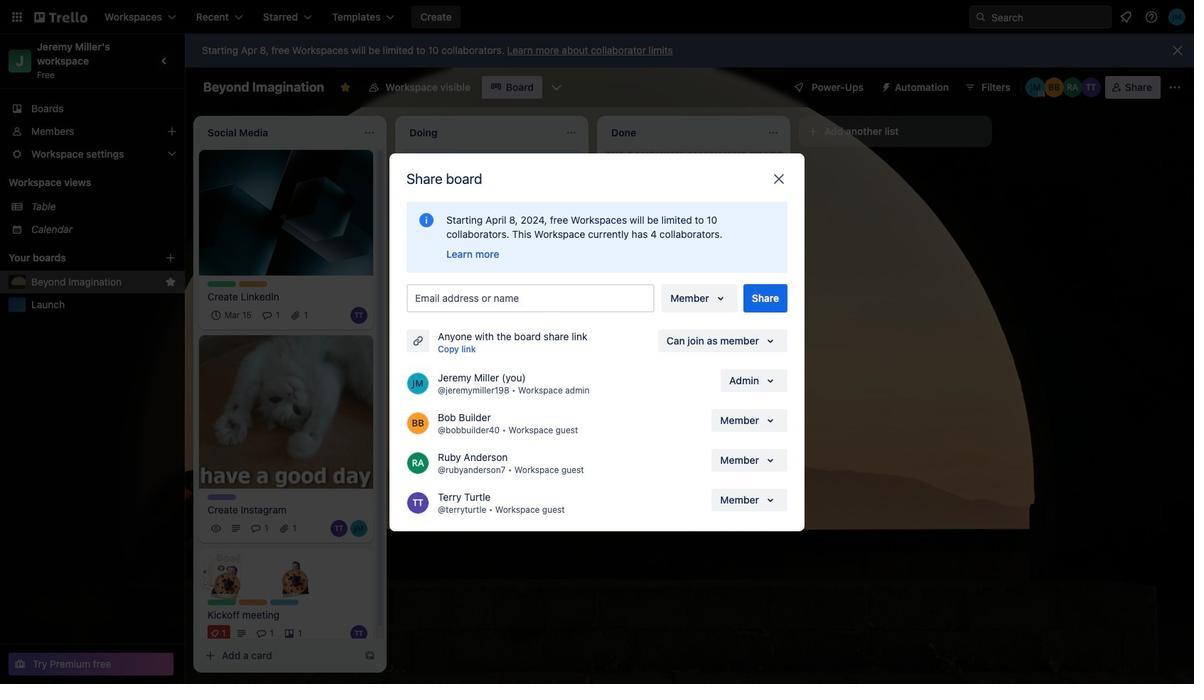 Task type: locate. For each thing, give the bounding box(es) containing it.
terry turtle (terryturtle) image
[[1081, 77, 1101, 97]]

0 horizontal spatial jeremy miller (jeremymiller198) image
[[350, 520, 368, 537]]

jeremy miller (jeremymiller198) image left ruby anderson (rubyanderson7) image
[[540, 332, 557, 350]]

1 horizontal spatial ruby anderson (rubyanderson7) image
[[1063, 77, 1083, 97]]

0 vertical spatial color: green, title: none image
[[208, 281, 236, 287]]

2 color: green, title: none image from the top
[[208, 600, 236, 606]]

color: green, title: none image left color: orange, title: none icon
[[208, 281, 236, 287]]

1 color: green, title: none image from the top
[[208, 281, 236, 287]]

starred icon image
[[165, 277, 176, 288]]

Board name text field
[[196, 76, 332, 99]]

open information menu image
[[1145, 10, 1159, 24]]

create from template… image
[[768, 385, 779, 396], [566, 428, 577, 439], [364, 650, 375, 662]]

bob builder (bobbuilder40) image
[[1044, 77, 1064, 97]]

color: green, title: none image left color: orange, title: none image
[[208, 600, 236, 606]]

0 horizontal spatial jeremy miller (jeremymiller198) image
[[407, 372, 429, 395]]

2 horizontal spatial create from template… image
[[768, 385, 779, 396]]

1 horizontal spatial jeremy miller (jeremymiller198) image
[[1169, 9, 1186, 26]]

bob builder (bobbuilder40) image
[[407, 412, 429, 435]]

show menu image
[[1168, 80, 1182, 95]]

back to home image
[[34, 6, 87, 28]]

0 horizontal spatial ruby anderson (rubyanderson7) image
[[407, 452, 429, 475]]

0 vertical spatial jeremy miller (jeremymiller198) image
[[1026, 77, 1046, 97]]

color: orange, title: none image
[[239, 281, 267, 287]]

color: green, title: none image for color: orange, title: none icon
[[208, 281, 236, 287]]

2 vertical spatial jeremy miller (jeremymiller198) image
[[407, 372, 429, 395]]

primary element
[[0, 0, 1194, 34]]

color: orange, title: none image
[[239, 600, 267, 606]]

1 vertical spatial color: green, title: none image
[[208, 600, 236, 606]]

search image
[[975, 11, 987, 23]]

jeremy miller (jeremymiller198) image
[[1026, 77, 1046, 97], [540, 332, 557, 350], [407, 372, 429, 395]]

ruby anderson (rubyanderson7) image
[[1063, 77, 1083, 97], [407, 452, 429, 475]]

1 horizontal spatial jeremy miller (jeremymiller198) image
[[540, 332, 557, 350]]

color: green, title: none image for color: orange, title: none image
[[208, 600, 236, 606]]

add board image
[[165, 252, 176, 264]]

jeremy miller (jeremymiller198) image up bob builder (bobbuilder40) icon
[[407, 372, 429, 395]]

jeremy miller (jeremymiller198) image
[[1169, 9, 1186, 26], [350, 520, 368, 537]]

1 vertical spatial ruby anderson (rubyanderson7) image
[[407, 452, 429, 475]]

0 vertical spatial ruby anderson (rubyanderson7) image
[[1063, 77, 1083, 97]]

color: green, title: none image
[[208, 281, 236, 287], [208, 600, 236, 606]]

customize views image
[[549, 80, 564, 95]]

1 vertical spatial create from template… image
[[566, 428, 577, 439]]

jeremy miller (jeremymiller198) image left terry turtle (terryturtle) icon
[[1026, 77, 1046, 97]]

color: sky, title: "sparkling" element
[[270, 600, 299, 606]]

0 horizontal spatial create from template… image
[[364, 650, 375, 662]]

None checkbox
[[455, 293, 529, 310], [208, 307, 256, 324], [455, 293, 529, 310], [208, 307, 256, 324]]

1 horizontal spatial create from template… image
[[566, 428, 577, 439]]

close image
[[771, 170, 788, 187]]

terry turtle (terryturtle) image
[[350, 307, 368, 324], [520, 332, 537, 350], [407, 492, 429, 514], [331, 520, 348, 537], [350, 626, 368, 643]]



Task type: describe. For each thing, give the bounding box(es) containing it.
ruby anderson (rubyanderson7) image
[[560, 332, 577, 350]]

0 vertical spatial create from template… image
[[768, 385, 779, 396]]

2 horizontal spatial jeremy miller (jeremymiller198) image
[[1026, 77, 1046, 97]]

0 vertical spatial jeremy miller (jeremymiller198) image
[[1169, 9, 1186, 26]]

1 vertical spatial jeremy miller (jeremymiller198) image
[[540, 332, 557, 350]]

sm image
[[875, 76, 895, 96]]

2 vertical spatial create from template… image
[[364, 650, 375, 662]]

Email address or name text field
[[415, 288, 652, 308]]

1 vertical spatial jeremy miller (jeremymiller198) image
[[350, 520, 368, 537]]

color: purple, title: none image
[[208, 495, 236, 501]]

color: bold red, title: "thoughts" element
[[409, 367, 438, 372]]

Search field
[[987, 6, 1111, 28]]

0 notifications image
[[1118, 9, 1135, 26]]

your boards with 2 items element
[[9, 250, 144, 267]]

star or unstar board image
[[340, 82, 351, 93]]



Task type: vqa. For each thing, say whether or not it's contained in the screenshot.
search field in the top right of the page
yes



